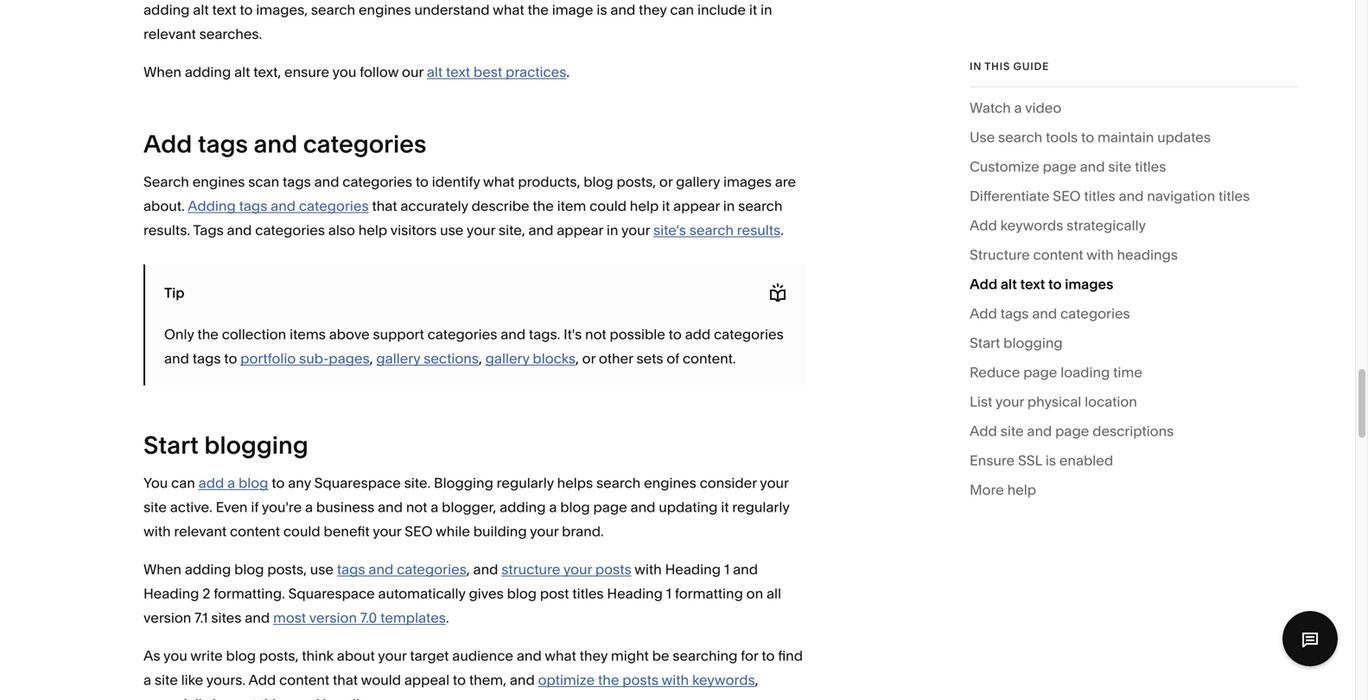 Task type: vqa. For each thing, say whether or not it's contained in the screenshot.
it inside that accurately describe the item could help it appear in search results. tags and categories also help visitors use your site, and appear in your
yes



Task type: locate. For each thing, give the bounding box(es) containing it.
add down the structure
[[970, 276, 998, 293]]

0 vertical spatial 1
[[725, 561, 730, 578]]

watch a video link
[[970, 96, 1062, 125]]

and up also
[[314, 173, 339, 190]]

1 vertical spatial or
[[583, 350, 596, 367]]

0 vertical spatial text
[[446, 64, 471, 80]]

1 vertical spatial when
[[144, 561, 182, 578]]

could inside to any squarespace site. blogging regularly helps search engines consider your site active. even if you're a business and not a blogger, adding a blog page and updating it regularly with relevant content could benefit your seo while building your brand.
[[284, 523, 321, 540]]

if
[[251, 499, 259, 516]]

and down scan
[[271, 198, 296, 214]]

could right item
[[590, 198, 627, 214]]

.
[[567, 64, 570, 80], [781, 222, 784, 239], [446, 610, 449, 626]]

accurately
[[401, 198, 469, 214]]

0 vertical spatial add
[[685, 326, 711, 343]]

0 horizontal spatial images
[[724, 173, 772, 190]]

0 vertical spatial you
[[333, 64, 357, 80]]

1 vertical spatial engines
[[644, 475, 697, 492]]

tip
[[164, 284, 185, 301]]

portfolio sub-pages link
[[241, 350, 370, 367]]

heading left 2
[[144, 585, 199, 602]]

1 horizontal spatial engines
[[644, 475, 697, 492]]

with down strategically at top
[[1087, 246, 1114, 263]]

blog
[[584, 173, 614, 190], [239, 475, 268, 492], [561, 499, 590, 516], [234, 561, 264, 578], [507, 585, 537, 602], [226, 648, 256, 665]]

add tags and categories down add alt text to images link
[[970, 305, 1131, 322]]

0 vertical spatial posts,
[[617, 173, 656, 190]]

and up optimize
[[517, 648, 542, 665]]

1 horizontal spatial alt
[[427, 64, 443, 80]]

1 horizontal spatial add
[[685, 326, 711, 343]]

think
[[302, 648, 334, 665]]

titles right navigation
[[1219, 188, 1251, 204]]

the for only the collection items above support categories and tags. it's not possible to add categories and tags to
[[198, 326, 219, 343]]

or left other
[[583, 350, 596, 367]]

and up scan
[[254, 129, 298, 159]]

site up ssl
[[1001, 423, 1024, 440]]

gallery down support
[[377, 350, 421, 367]]

regularly down "consider"
[[733, 499, 790, 516]]

to inside search engines scan tags and categories to identify what products, blog posts, or gallery images are about.
[[416, 173, 429, 190]]

reduce
[[970, 364, 1021, 381]]

when
[[144, 64, 182, 80], [144, 561, 182, 578]]

ensure ssl is enabled link
[[970, 449, 1114, 478]]

2 version from the left
[[309, 610, 357, 626]]

can
[[171, 475, 195, 492]]

a down any
[[305, 499, 313, 516]]

with down active.
[[144, 523, 171, 540]]

add tags and categories
[[144, 129, 427, 159], [970, 305, 1131, 322]]

a up "structure your posts" link
[[549, 499, 557, 516]]

as
[[144, 648, 160, 665]]

in left the site's
[[607, 222, 619, 239]]

1 vertical spatial in
[[607, 222, 619, 239]]

adding up 2
[[185, 561, 231, 578]]

customize
[[970, 158, 1040, 175]]

1 horizontal spatial version
[[309, 610, 357, 626]]

most version 7.0 templates link
[[273, 610, 446, 626]]

2 horizontal spatial .
[[781, 222, 784, 239]]

titles
[[1136, 158, 1167, 175], [1085, 188, 1116, 204], [1219, 188, 1251, 204], [573, 585, 604, 602], [260, 696, 291, 700]]

0 vertical spatial posts
[[596, 561, 632, 578]]

tools
[[1046, 129, 1079, 146]]

1 vertical spatial it
[[721, 499, 729, 516]]

page inside to any squarespace site. blogging regularly helps search engines consider your site active. even if you're a business and not a blogger, adding a blog page and updating it regularly with relevant content could benefit your seo while building your brand.
[[594, 499, 628, 516]]

add tags and categories link
[[970, 302, 1131, 331]]

gallery inside search engines scan tags and categories to identify what products, blog posts, or gallery images are about.
[[676, 173, 720, 190]]

above
[[329, 326, 370, 343]]

templates
[[381, 610, 446, 626]]

text
[[446, 64, 471, 80], [1021, 276, 1046, 293]]

with inside to any squarespace site. blogging regularly helps search engines consider your site active. even if you're a business and not a blogger, adding a blog page and updating it regularly with relevant content could benefit your seo while building your brand.
[[144, 523, 171, 540]]

1 vertical spatial help
[[359, 222, 388, 239]]

content down think
[[279, 672, 330, 689]]

it inside the "that accurately describe the item could help it appear in search results. tags and categories also help visitors use your site, and appear in your"
[[662, 198, 671, 214]]

add right yours.
[[249, 672, 276, 689]]

0 horizontal spatial what
[[483, 173, 515, 190]]

site inside as you write blog posts, think about your target audience and what they might be searching for to find a site like yours. add content that would appeal to them, and
[[155, 672, 178, 689]]

alt right "our"
[[427, 64, 443, 80]]

2 vertical spatial in
[[213, 696, 224, 700]]

portfolio
[[241, 350, 296, 367]]

titles down "structure your posts" link
[[573, 585, 604, 602]]

, left gallery blocks link
[[479, 350, 482, 367]]

text left best
[[446, 64, 471, 80]]

1 horizontal spatial start blogging
[[970, 335, 1063, 351]]

0 vertical spatial not
[[586, 326, 607, 343]]

1 horizontal spatial blogging
[[1004, 335, 1063, 351]]

squarespace inside with heading 1 and heading 2 formatting. squarespace automatically gives blog post titles heading 1 formatting on all version 7.1 sites and
[[288, 585, 375, 602]]

and inside search engines scan tags and categories to identify what products, blog posts, or gallery images are about.
[[314, 173, 339, 190]]

0 horizontal spatial regularly
[[497, 475, 554, 492]]

site down maintain
[[1109, 158, 1132, 175]]

seo
[[1054, 188, 1081, 204], [405, 523, 433, 540]]

search right helps
[[597, 475, 641, 492]]

1 horizontal spatial or
[[660, 173, 673, 190]]

categories
[[303, 129, 427, 159], [343, 173, 413, 190], [299, 198, 369, 214], [255, 222, 325, 239], [1061, 305, 1131, 322], [428, 326, 498, 343], [714, 326, 784, 343], [397, 561, 467, 578]]

0 horizontal spatial or
[[583, 350, 596, 367]]

titles inside , especially in post titles and headings.
[[260, 696, 291, 700]]

1 vertical spatial not
[[406, 499, 428, 516]]

0 vertical spatial adding
[[185, 64, 231, 80]]

squarespace up business
[[314, 475, 401, 492]]

0 horizontal spatial add tags and categories
[[144, 129, 427, 159]]

engines up adding
[[193, 173, 245, 190]]

like
[[181, 672, 203, 689]]

while
[[436, 523, 470, 540]]

start
[[970, 335, 1001, 351], [144, 431, 199, 460]]

site's search results .
[[654, 222, 784, 239]]

page up brand.
[[594, 499, 628, 516]]

visitors
[[391, 222, 437, 239]]

2 horizontal spatial in
[[724, 198, 735, 214]]

gallery down tags. in the top of the page
[[486, 350, 530, 367]]

search inside to any squarespace site. blogging regularly helps search engines consider your site active. even if you're a business and not a blogger, adding a blog page and updating it regularly with relevant content could benefit your seo while building your brand.
[[597, 475, 641, 492]]

and up 'automatically'
[[369, 561, 394, 578]]

gallery sections link
[[377, 350, 479, 367]]

posts, up formatting.
[[268, 561, 307, 578]]

watch a video
[[970, 99, 1062, 116]]

you're
[[262, 499, 302, 516]]

the inside only the collection items above support categories and tags. it's not possible to add categories and tags to
[[198, 326, 219, 343]]

engines inside to any squarespace site. blogging regularly helps search engines consider your site active. even if you're a business and not a blogger, adding a blog page and updating it regularly with relevant content could benefit your seo while building your brand.
[[644, 475, 697, 492]]

2
[[203, 585, 210, 602]]

blocks
[[533, 350, 576, 367]]

when adding alt text, ensure you follow our alt text best practices .
[[144, 64, 570, 80]]

that up headings.
[[333, 672, 358, 689]]

titles left headings.
[[260, 696, 291, 700]]

1 horizontal spatial could
[[590, 198, 627, 214]]

it's
[[564, 326, 582, 343]]

1 vertical spatial squarespace
[[288, 585, 375, 602]]

about
[[337, 648, 375, 665]]

0 horizontal spatial you
[[163, 648, 187, 665]]

it up the site's
[[662, 198, 671, 214]]

site inside to any squarespace site. blogging regularly helps search engines consider your site active. even if you're a business and not a blogger, adding a blog page and updating it regularly with relevant content could benefit your seo while building your brand.
[[144, 499, 167, 516]]

add alt text to images link
[[970, 272, 1114, 302]]

version left 7.1
[[144, 610, 191, 626]]

active.
[[170, 499, 213, 516]]

content
[[1034, 246, 1084, 263], [230, 523, 280, 540], [279, 672, 330, 689]]

0 vertical spatial regularly
[[497, 475, 554, 492]]

optimize the posts with keywords link
[[538, 672, 755, 689]]

text up add tags and categories link
[[1021, 276, 1046, 293]]

gallery up site's search results link at the top of page
[[676, 173, 720, 190]]

adding
[[185, 64, 231, 80], [500, 499, 546, 516], [185, 561, 231, 578]]

differentiate seo titles and navigation titles link
[[970, 184, 1251, 214]]

add keywords strategically link
[[970, 214, 1147, 243]]

seo down customize page and site titles link
[[1054, 188, 1081, 204]]

1 vertical spatial add tags and categories
[[970, 305, 1131, 322]]

differentiate seo titles and navigation titles
[[970, 188, 1251, 204]]

not right it's
[[586, 326, 607, 343]]

2 when from the top
[[144, 561, 182, 578]]

updates
[[1158, 129, 1212, 146]]

2 horizontal spatial gallery
[[676, 173, 720, 190]]

1 horizontal spatial seo
[[1054, 188, 1081, 204]]

0 horizontal spatial add
[[199, 475, 224, 492]]

blog down helps
[[561, 499, 590, 516]]

2 vertical spatial content
[[279, 672, 330, 689]]

use search tools to maintain updates link
[[970, 125, 1212, 155]]

add for add keywords strategically link
[[970, 217, 998, 234]]

0 horizontal spatial start
[[144, 431, 199, 460]]

page up list your physical location
[[1024, 364, 1058, 381]]

1 vertical spatial use
[[310, 561, 334, 578]]

1 vertical spatial .
[[781, 222, 784, 239]]

and up strategically at top
[[1119, 188, 1144, 204]]

your up would
[[378, 648, 407, 665]]

tags up adding tags and categories
[[283, 173, 311, 190]]

0 horizontal spatial help
[[359, 222, 388, 239]]

searching
[[673, 648, 738, 665]]

1 horizontal spatial not
[[586, 326, 607, 343]]

content down add keywords strategically link
[[1034, 246, 1084, 263]]

adding for when adding alt text, ensure you follow our alt text best practices .
[[185, 64, 231, 80]]

your
[[467, 222, 496, 239], [622, 222, 650, 239], [996, 393, 1025, 410], [760, 475, 789, 492], [373, 523, 402, 540], [530, 523, 559, 540], [564, 561, 592, 578], [378, 648, 407, 665]]

1 horizontal spatial .
[[567, 64, 570, 80]]

and down think
[[295, 696, 320, 700]]

1 vertical spatial seo
[[405, 523, 433, 540]]

posts down the might
[[623, 672, 659, 689]]

0 vertical spatial when
[[144, 64, 182, 80]]

posts down brand.
[[596, 561, 632, 578]]

as you write blog posts, think about your target audience and what they might be searching for to find a site like yours. add content that would appeal to them, and
[[144, 648, 803, 689]]

1 horizontal spatial post
[[540, 585, 569, 602]]

2 vertical spatial adding
[[185, 561, 231, 578]]

item
[[557, 198, 587, 214]]

0 vertical spatial post
[[540, 585, 569, 602]]

0 horizontal spatial not
[[406, 499, 428, 516]]

search up results
[[739, 198, 783, 214]]

2 horizontal spatial the
[[598, 672, 620, 689]]

1 horizontal spatial that
[[372, 198, 397, 214]]

1 vertical spatial blogging
[[204, 431, 309, 460]]

what up optimize
[[545, 648, 577, 665]]

your up when adding blog posts, use tags and categories , and structure your posts at left
[[373, 523, 402, 540]]

ssl
[[1019, 452, 1043, 469]]

updating
[[659, 499, 718, 516]]

0 vertical spatial or
[[660, 173, 673, 190]]

add inside as you write blog posts, think about your target audience and what they might be searching for to find a site like yours. add content that would appeal to them, and
[[249, 672, 276, 689]]

version left the 7.0
[[309, 610, 357, 626]]

1 vertical spatial start
[[144, 431, 199, 460]]

heading
[[666, 561, 721, 578], [144, 585, 199, 602], [607, 585, 663, 602]]

tags inside only the collection items above support categories and tags. it's not possible to add categories and tags to
[[193, 350, 221, 367]]

descriptions
[[1093, 423, 1175, 440]]

blog inside with heading 1 and heading 2 formatting. squarespace automatically gives blog post titles heading 1 formatting on all version 7.1 sites and
[[507, 585, 537, 602]]

they
[[580, 648, 608, 665]]

more
[[970, 482, 1005, 499]]

with down updating
[[635, 561, 662, 578]]

0 vertical spatial appear
[[674, 198, 720, 214]]

blog inside to any squarespace site. blogging regularly helps search engines consider your site active. even if you're a business and not a blogger, adding a blog page and updating it regularly with relevant content could benefit your seo while building your brand.
[[561, 499, 590, 516]]

for
[[741, 648, 759, 665]]

add up content.
[[685, 326, 711, 343]]

identify
[[432, 173, 480, 190]]

what up describe
[[483, 173, 515, 190]]

and left updating
[[631, 499, 656, 516]]

start blogging link
[[970, 331, 1063, 361]]

,
[[370, 350, 373, 367], [479, 350, 482, 367], [576, 350, 579, 367], [467, 561, 470, 578], [755, 672, 759, 689]]

adding left the text,
[[185, 64, 231, 80]]

brand.
[[562, 523, 604, 540]]

posts, up the site's
[[617, 173, 656, 190]]

write
[[190, 648, 223, 665]]

a inside as you write blog posts, think about your target audience and what they might be searching for to find a site like yours. add content that would appeal to them, and
[[144, 672, 151, 689]]

find
[[778, 648, 803, 665]]

especially
[[144, 696, 209, 700]]

helps
[[557, 475, 593, 492]]

1 vertical spatial could
[[284, 523, 321, 540]]

images down the structure content with headings link
[[1066, 276, 1114, 293]]

2 vertical spatial help
[[1008, 482, 1037, 499]]

1 vertical spatial adding
[[500, 499, 546, 516]]

1 vertical spatial images
[[1066, 276, 1114, 293]]

it inside to any squarespace site. blogging regularly helps search engines consider your site active. even if you're a business and not a blogger, adding a blog page and updating it regularly with relevant content could benefit your seo while building your brand.
[[721, 499, 729, 516]]

a down as on the bottom left
[[144, 672, 151, 689]]

images inside search engines scan tags and categories to identify what products, blog posts, or gallery images are about.
[[724, 173, 772, 190]]

add for add tags and categories link
[[970, 305, 998, 322]]

0 horizontal spatial text
[[446, 64, 471, 80]]

titles inside with heading 1 and heading 2 formatting. squarespace automatically gives blog post titles heading 1 formatting on all version 7.1 sites and
[[573, 585, 604, 602]]

in down yours.
[[213, 696, 224, 700]]

in
[[724, 198, 735, 214], [607, 222, 619, 239], [213, 696, 224, 700]]

1 horizontal spatial 1
[[725, 561, 730, 578]]

support
[[373, 326, 424, 343]]

to down collection
[[224, 350, 237, 367]]

ensure
[[285, 64, 330, 80]]

adding up building
[[500, 499, 546, 516]]

content down if
[[230, 523, 280, 540]]

could inside the "that accurately describe the item could help it appear in search results. tags and categories also help visitors use your site, and appear in your"
[[590, 198, 627, 214]]

0 horizontal spatial blogging
[[204, 431, 309, 460]]

1 horizontal spatial in
[[607, 222, 619, 239]]

the down products,
[[533, 198, 554, 214]]

not
[[586, 326, 607, 343], [406, 499, 428, 516]]

with down be at left
[[662, 672, 689, 689]]

1 vertical spatial post
[[228, 696, 257, 700]]

categories inside search engines scan tags and categories to identify what products, blog posts, or gallery images are about.
[[343, 173, 413, 190]]

not inside to any squarespace site. blogging regularly helps search engines consider your site active. even if you're a business and not a blogger, adding a blog page and updating it regularly with relevant content could benefit your seo while building your brand.
[[406, 499, 428, 516]]

in inside , especially in post titles and headings.
[[213, 696, 224, 700]]

physical
[[1028, 393, 1082, 410]]

and right business
[[378, 499, 403, 516]]

your left the site's
[[622, 222, 650, 239]]

add for add site and page descriptions link
[[970, 423, 998, 440]]

formatting.
[[214, 585, 285, 602]]

best
[[474, 64, 503, 80]]

1 vertical spatial content
[[230, 523, 280, 540]]

and up ensure ssl is enabled
[[1028, 423, 1053, 440]]

other
[[599, 350, 634, 367]]

0 horizontal spatial heading
[[144, 585, 199, 602]]

the down they
[[598, 672, 620, 689]]

and down use search tools to maintain updates link
[[1081, 158, 1106, 175]]

1 horizontal spatial it
[[721, 499, 729, 516]]

0 horizontal spatial in
[[213, 696, 224, 700]]

use search tools to maintain updates
[[970, 129, 1212, 146]]

1 horizontal spatial you
[[333, 64, 357, 80]]

0 horizontal spatial the
[[198, 326, 219, 343]]

start up can
[[144, 431, 199, 460]]

1 horizontal spatial use
[[440, 222, 464, 239]]

blog down "structure"
[[507, 585, 537, 602]]

start up reduce in the right of the page
[[970, 335, 1001, 351]]

use
[[440, 222, 464, 239], [310, 561, 334, 578]]

help right also
[[359, 222, 388, 239]]

1 vertical spatial add
[[199, 475, 224, 492]]

yours.
[[206, 672, 246, 689]]

engines up updating
[[644, 475, 697, 492]]

1 version from the left
[[144, 610, 191, 626]]

tags and categories link
[[337, 561, 467, 578]]

what inside search engines scan tags and categories to identify what products, blog posts, or gallery images are about.
[[483, 173, 515, 190]]

0 horizontal spatial engines
[[193, 173, 245, 190]]

1 horizontal spatial keywords
[[1001, 217, 1064, 234]]

1 vertical spatial that
[[333, 672, 358, 689]]

blogging down add tags and categories link
[[1004, 335, 1063, 351]]

structure content with headings
[[970, 246, 1179, 263]]

tags down benefit
[[337, 561, 365, 578]]

your inside as you write blog posts, think about your target audience and what they might be searching for to find a site like yours. add content that would appeal to them, and
[[378, 648, 407, 665]]

1 when from the top
[[144, 64, 182, 80]]

0 vertical spatial squarespace
[[314, 475, 401, 492]]

0 vertical spatial could
[[590, 198, 627, 214]]

0 horizontal spatial seo
[[405, 523, 433, 540]]

7.1
[[195, 610, 208, 626]]

the right only
[[198, 326, 219, 343]]

1 vertical spatial regularly
[[733, 499, 790, 516]]

1 vertical spatial 1
[[666, 585, 672, 602]]



Task type: describe. For each thing, give the bounding box(es) containing it.
0 horizontal spatial gallery
[[377, 350, 421, 367]]

this
[[985, 60, 1011, 73]]

a up even
[[228, 475, 235, 492]]

guide
[[1014, 60, 1050, 73]]

1 horizontal spatial start
[[970, 335, 1001, 351]]

page down tools
[[1043, 158, 1077, 175]]

search right the site's
[[690, 222, 734, 239]]

tags up start blogging link
[[1001, 305, 1029, 322]]

and right the them, on the left of the page
[[510, 672, 535, 689]]

seo inside to any squarespace site. blogging regularly helps search engines consider your site active. even if you're a business and not a blogger, adding a blog page and updating it regularly with relevant content could benefit your seo while building your brand.
[[405, 523, 433, 540]]

them,
[[469, 672, 507, 689]]

to left the them, on the left of the page
[[453, 672, 466, 689]]

location
[[1085, 393, 1138, 410]]

search inside the "that accurately describe the item could help it appear in search results. tags and categories also help visitors use your site, and appear in your"
[[739, 198, 783, 214]]

content inside to any squarespace site. blogging regularly helps search engines consider your site active. even if you're a business and not a blogger, adding a blog page and updating it regularly with relevant content could benefit your seo while building your brand.
[[230, 523, 280, 540]]

adding tags and categories link
[[188, 198, 369, 214]]

the for optimize the posts with keywords
[[598, 672, 620, 689]]

a left video
[[1015, 99, 1023, 116]]

1 horizontal spatial images
[[1066, 276, 1114, 293]]

about.
[[144, 198, 185, 214]]

, down support
[[370, 350, 373, 367]]

ensure ssl is enabled
[[970, 452, 1114, 469]]

0 horizontal spatial .
[[446, 610, 449, 626]]

portfolio sub-pages , gallery sections , gallery blocks , or other sets of content.
[[241, 350, 736, 367]]

adding for when adding blog posts, use tags and categories , and structure your posts
[[185, 561, 231, 578]]

target
[[410, 648, 449, 665]]

1 vertical spatial text
[[1021, 276, 1046, 293]]

enabled
[[1060, 452, 1114, 469]]

more help link
[[970, 478, 1037, 508]]

your right "consider"
[[760, 475, 789, 492]]

1 horizontal spatial appear
[[674, 198, 720, 214]]

follow
[[360, 64, 399, 80]]

pages
[[329, 350, 370, 367]]

to right for
[[762, 648, 775, 665]]

collection
[[222, 326, 286, 343]]

, up gives
[[467, 561, 470, 578]]

0 horizontal spatial use
[[310, 561, 334, 578]]

tags down scan
[[239, 198, 268, 214]]

1 horizontal spatial add tags and categories
[[970, 305, 1131, 322]]

and right tags
[[227, 222, 252, 239]]

and inside , especially in post titles and headings.
[[295, 696, 320, 700]]

possible
[[610, 326, 666, 343]]

search engines scan tags and categories to identify what products, blog posts, or gallery images are about.
[[144, 173, 797, 214]]

add a blog link
[[199, 475, 268, 492]]

search down the watch a video link
[[999, 129, 1043, 146]]

and up gallery blocks link
[[501, 326, 526, 343]]

1 horizontal spatial heading
[[607, 585, 663, 602]]

when for when adding blog posts, use tags and categories , and structure your posts
[[144, 561, 182, 578]]

sections
[[424, 350, 479, 367]]

0 vertical spatial add tags and categories
[[144, 129, 427, 159]]

categories inside the "that accurately describe the item could help it appear in search results. tags and categories also help visitors use your site, and appear in your"
[[255, 222, 325, 239]]

0 horizontal spatial keywords
[[693, 672, 755, 689]]

list your physical location link
[[970, 390, 1138, 419]]

add for add alt text to images link
[[970, 276, 998, 293]]

and down formatting.
[[245, 610, 270, 626]]

2 horizontal spatial heading
[[666, 561, 721, 578]]

1 horizontal spatial gallery
[[486, 350, 530, 367]]

content inside as you write blog posts, think about your target audience and what they might be searching for to find a site like yours. add content that would appeal to them, and
[[279, 672, 330, 689]]

consider
[[700, 475, 757, 492]]

describe
[[472, 198, 530, 214]]

strategically
[[1067, 217, 1147, 234]]

and up gives
[[473, 561, 498, 578]]

gives
[[469, 585, 504, 602]]

would
[[361, 672, 401, 689]]

use inside the "that accurately describe the item could help it appear in search results. tags and categories also help visitors use your site, and appear in your"
[[440, 222, 464, 239]]

0 vertical spatial seo
[[1054, 188, 1081, 204]]

0 vertical spatial keywords
[[1001, 217, 1064, 234]]

not inside only the collection items above support categories and tags. it's not possible to add categories and tags to
[[586, 326, 607, 343]]

add up search
[[144, 129, 192, 159]]

a up while
[[431, 499, 439, 516]]

you inside as you write blog posts, think about your target audience and what they might be searching for to find a site like yours. add content that would appeal to them, and
[[163, 648, 187, 665]]

scan
[[248, 173, 279, 190]]

your left brand.
[[530, 523, 559, 540]]

most version 7.0 templates .
[[273, 610, 449, 626]]

might
[[611, 648, 649, 665]]

1 vertical spatial posts
[[623, 672, 659, 689]]

site.
[[404, 475, 431, 492]]

all
[[767, 585, 782, 602]]

add site and page descriptions link
[[970, 419, 1175, 449]]

automatically
[[378, 585, 466, 602]]

with inside with heading 1 and heading 2 formatting. squarespace automatically gives blog post titles heading 1 formatting on all version 7.1 sites and
[[635, 561, 662, 578]]

reduce page loading time link
[[970, 361, 1143, 390]]

practices
[[506, 64, 567, 80]]

blog inside search engines scan tags and categories to identify what products, blog posts, or gallery images are about.
[[584, 173, 614, 190]]

when adding blog posts, use tags and categories , and structure your posts
[[144, 561, 632, 578]]

your left the site,
[[467, 222, 496, 239]]

building
[[474, 523, 527, 540]]

titles down maintain
[[1136, 158, 1167, 175]]

add inside only the collection items above support categories and tags. it's not possible to add categories and tags to
[[685, 326, 711, 343]]

posts, inside as you write blog posts, think about your target audience and what they might be searching for to find a site like yours. add content that would appeal to them, and
[[259, 648, 299, 665]]

1 horizontal spatial regularly
[[733, 499, 790, 516]]

be
[[653, 648, 670, 665]]

benefit
[[324, 523, 370, 540]]

audience
[[453, 648, 514, 665]]

0 horizontal spatial 1
[[666, 585, 672, 602]]

engines inside search engines scan tags and categories to identify what products, blog posts, or gallery images are about.
[[193, 173, 245, 190]]

, especially in post titles and headings.
[[144, 672, 759, 700]]

list
[[970, 393, 993, 410]]

sets
[[637, 350, 664, 367]]

video
[[1026, 99, 1062, 116]]

that inside the "that accurately describe the item could help it appear in search results. tags and categories also help visitors use your site, and appear in your"
[[372, 198, 397, 214]]

alt inside add alt text to images link
[[1001, 276, 1018, 293]]

items
[[290, 326, 326, 343]]

is
[[1046, 452, 1057, 469]]

what inside as you write blog posts, think about your target audience and what they might be searching for to find a site like yours. add content that would appeal to them, and
[[545, 648, 577, 665]]

add keywords strategically
[[970, 217, 1147, 234]]

relevant
[[174, 523, 227, 540]]

the inside the "that accurately describe the item could help it appear in search results. tags and categories also help visitors use your site, and appear in your"
[[533, 198, 554, 214]]

when for when adding alt text, ensure you follow our alt text best practices .
[[144, 64, 182, 80]]

tags up adding
[[198, 129, 248, 159]]

, down it's
[[576, 350, 579, 367]]

structure
[[502, 561, 561, 578]]

navigation
[[1148, 188, 1216, 204]]

and up on
[[733, 561, 758, 578]]

blog up if
[[239, 475, 268, 492]]

titles up strategically at top
[[1085, 188, 1116, 204]]

0 horizontal spatial appear
[[557, 222, 604, 239]]

your down brand.
[[564, 561, 592, 578]]

and down add alt text to images link
[[1033, 305, 1058, 322]]

with heading 1 and heading 2 formatting. squarespace automatically gives blog post titles heading 1 formatting on all version 7.1 sites and
[[144, 561, 782, 626]]

to up the of
[[669, 326, 682, 343]]

maintain
[[1098, 129, 1155, 146]]

to down the structure content with headings link
[[1049, 276, 1062, 293]]

structure content with headings link
[[970, 243, 1179, 272]]

1 horizontal spatial help
[[630, 198, 659, 214]]

site,
[[499, 222, 526, 239]]

adding tags and categories
[[188, 198, 369, 214]]

to any squarespace site. blogging regularly helps search engines consider your site active. even if you're a business and not a blogger, adding a blog page and updating it regularly with relevant content could benefit your seo while building your brand.
[[144, 475, 790, 540]]

7.0
[[360, 610, 377, 626]]

time
[[1114, 364, 1143, 381]]

also
[[328, 222, 355, 239]]

any
[[288, 475, 311, 492]]

0 vertical spatial start blogging
[[970, 335, 1063, 351]]

adding
[[188, 198, 236, 214]]

optimize
[[538, 672, 595, 689]]

0 vertical spatial blogging
[[1004, 335, 1063, 351]]

to right tools
[[1082, 129, 1095, 146]]

0 vertical spatial content
[[1034, 246, 1084, 263]]

0 horizontal spatial alt
[[234, 64, 250, 80]]

posts, inside search engines scan tags and categories to identify what products, blog posts, or gallery images are about.
[[617, 173, 656, 190]]

blogging
[[434, 475, 494, 492]]

text,
[[254, 64, 281, 80]]

customize page and site titles link
[[970, 155, 1167, 184]]

that accurately describe the item could help it appear in search results. tags and categories also help visitors use your site, and appear in your
[[144, 198, 783, 239]]

add alt text to images
[[970, 276, 1114, 293]]

or inside search engines scan tags and categories to identify what products, blog posts, or gallery images are about.
[[660, 173, 673, 190]]

post inside with heading 1 and heading 2 formatting. squarespace automatically gives blog post titles heading 1 formatting on all version 7.1 sites and
[[540, 585, 569, 602]]

page up "enabled"
[[1056, 423, 1090, 440]]

that inside as you write blog posts, think about your target audience and what they might be searching for to find a site like yours. add content that would appeal to them, and
[[333, 672, 358, 689]]

sites
[[211, 610, 242, 626]]

blog inside as you write blog posts, think about your target audience and what they might be searching for to find a site like yours. add content that would appeal to them, and
[[226, 648, 256, 665]]

1 vertical spatial start blogging
[[144, 431, 309, 460]]

and down only
[[164, 350, 189, 367]]

2 horizontal spatial help
[[1008, 482, 1037, 499]]

version inside with heading 1 and heading 2 formatting. squarespace automatically gives blog post titles heading 1 formatting on all version 7.1 sites and
[[144, 610, 191, 626]]

appeal
[[405, 672, 450, 689]]

your right list
[[996, 393, 1025, 410]]

squarespace inside to any squarespace site. blogging regularly helps search engines consider your site active. even if you're a business and not a blogger, adding a blog page and updating it regularly with relevant content could benefit your seo while building your brand.
[[314, 475, 401, 492]]

blog up formatting.
[[234, 561, 264, 578]]

to inside to any squarespace site. blogging regularly helps search engines consider your site active. even if you're a business and not a blogger, adding a blog page and updating it regularly with relevant content could benefit your seo while building your brand.
[[272, 475, 285, 492]]

post inside , especially in post titles and headings.
[[228, 696, 257, 700]]

most
[[273, 610, 306, 626]]

watch
[[970, 99, 1012, 116]]

only the collection items above support categories and tags. it's not possible to add categories and tags to
[[164, 326, 784, 367]]

search
[[144, 173, 189, 190]]

customize page and site titles
[[970, 158, 1167, 175]]

1 vertical spatial posts,
[[268, 561, 307, 578]]

adding inside to any squarespace site. blogging regularly helps search engines consider your site active. even if you're a business and not a blogger, adding a blog page and updating it regularly with relevant content could benefit your seo while building your brand.
[[500, 499, 546, 516]]

and right the site,
[[529, 222, 554, 239]]

, inside , especially in post titles and headings.
[[755, 672, 759, 689]]

tags inside search engines scan tags and categories to identify what products, blog posts, or gallery images are about.
[[283, 173, 311, 190]]

add site and page descriptions
[[970, 423, 1175, 440]]



